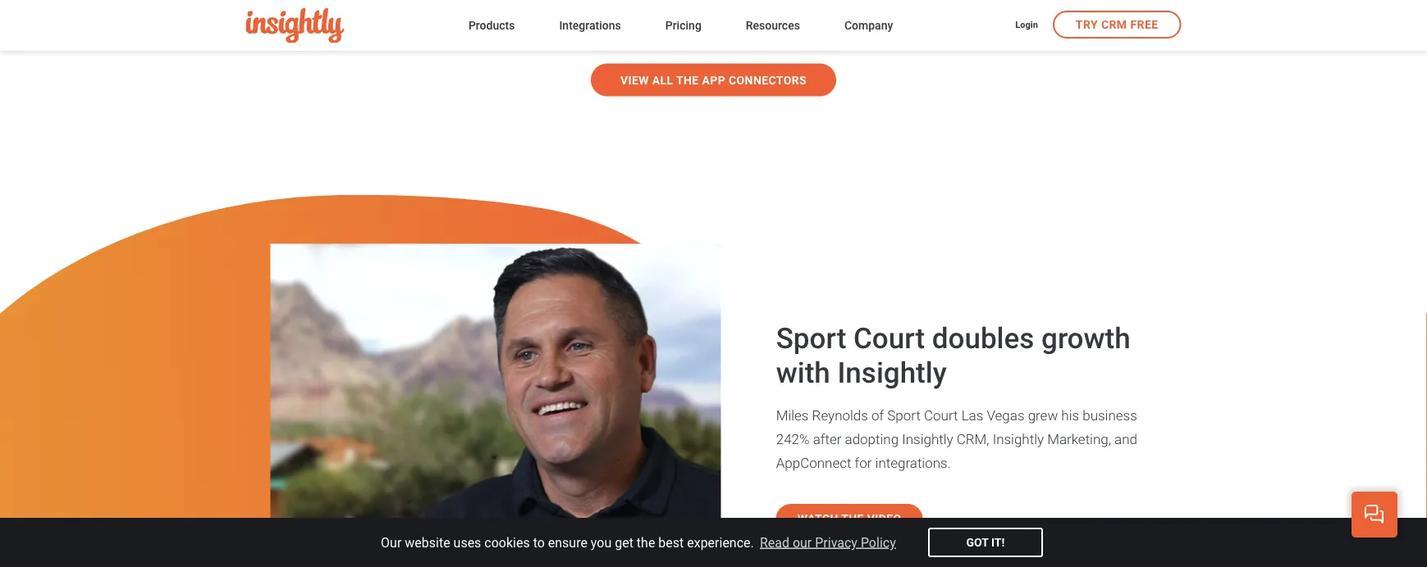 Task type: describe. For each thing, give the bounding box(es) containing it.
video
[[867, 513, 902, 526]]

integrations link
[[559, 15, 621, 38]]

vegas
[[987, 407, 1025, 424]]

products
[[469, 18, 515, 32]]

to
[[533, 536, 545, 551]]

try crm free
[[1076, 18, 1158, 32]]

grew
[[1028, 407, 1058, 424]]

insightly down vegas in the bottom right of the page
[[993, 431, 1044, 448]]

app
[[702, 73, 726, 87]]

company link
[[844, 15, 893, 38]]

read our privacy policy button
[[757, 531, 899, 556]]

and
[[1115, 431, 1137, 448]]

policy
[[861, 536, 896, 551]]

doubles
[[932, 322, 1034, 356]]

business
[[1083, 407, 1137, 424]]

appconnect
[[776, 455, 851, 471]]

got it!
[[966, 536, 1005, 550]]

website
[[405, 536, 450, 551]]

242%
[[776, 431, 810, 448]]

the inside dialog
[[637, 536, 655, 551]]

sport inside miles reynolds of sport court las vegas grew his business 242% after adopting insightly crm, insightly marketing, and appconnect for integrations.
[[887, 407, 921, 424]]

login
[[1015, 19, 1038, 29]]

products link
[[469, 15, 515, 38]]

privacy
[[815, 536, 858, 551]]

insightly logo image
[[246, 8, 344, 43]]

uses
[[454, 536, 481, 551]]

watch the video
[[798, 513, 902, 526]]

after
[[813, 431, 842, 448]]

miles
[[776, 407, 809, 424]]

got
[[966, 536, 988, 550]]

resources
[[746, 18, 800, 32]]

read
[[760, 536, 790, 551]]

cookieconsent dialog
[[0, 519, 1427, 568]]

his
[[1061, 407, 1079, 424]]

court inside sport court doubles growth with insightly
[[854, 322, 925, 356]]

sport inside sport court doubles growth with insightly
[[776, 322, 846, 356]]



Task type: locate. For each thing, give the bounding box(es) containing it.
2 horizontal spatial the
[[841, 513, 864, 526]]

it!
[[991, 536, 1005, 550]]

sport up with in the right of the page
[[776, 322, 846, 356]]

0 vertical spatial the
[[676, 73, 699, 87]]

miles reynolds of sport court las vegas grew his business 242% after adopting insightly crm, insightly marketing, and appconnect for integrations.
[[776, 407, 1137, 471]]

connectors
[[729, 73, 807, 87]]

you
[[591, 536, 612, 551]]

with
[[776, 357, 830, 390]]

login link
[[1015, 18, 1038, 33]]

the right get
[[637, 536, 655, 551]]

the right all
[[676, 73, 699, 87]]

view all the app connectors
[[620, 73, 807, 87]]

0 vertical spatial sport
[[776, 322, 846, 356]]

pricing
[[665, 18, 702, 32]]

las
[[962, 407, 983, 424]]

the
[[676, 73, 699, 87], [841, 513, 864, 526], [637, 536, 655, 551]]

for
[[855, 455, 872, 471]]

insightly inside sport court doubles growth with insightly
[[838, 357, 947, 390]]

pricing link
[[665, 15, 702, 38]]

ensure
[[548, 536, 588, 551]]

2 vertical spatial the
[[637, 536, 655, 551]]

website thumbnail sportcourt smiling image
[[270, 244, 721, 568]]

got it! button
[[928, 529, 1043, 558]]

1 horizontal spatial sport
[[887, 407, 921, 424]]

try crm free button
[[1053, 11, 1181, 39]]

sport right "of"
[[887, 407, 921, 424]]

of
[[872, 407, 884, 424]]

court left las
[[924, 407, 958, 424]]

view all the app connectors link
[[221, 64, 1206, 97]]

crm,
[[957, 431, 989, 448]]

marketing,
[[1047, 431, 1111, 448]]

1 vertical spatial sport
[[887, 407, 921, 424]]

sport
[[776, 322, 846, 356], [887, 407, 921, 424]]

view
[[620, 73, 649, 87]]

court inside miles reynolds of sport court las vegas grew his business 242% after adopting insightly crm, insightly marketing, and appconnect for integrations.
[[924, 407, 958, 424]]

reynolds
[[812, 407, 868, 424]]

insightly
[[838, 357, 947, 390], [902, 431, 953, 448], [993, 431, 1044, 448]]

watch
[[798, 513, 839, 526]]

court
[[854, 322, 925, 356], [924, 407, 958, 424]]

0 vertical spatial court
[[854, 322, 925, 356]]

0 horizontal spatial the
[[637, 536, 655, 551]]

sport court doubles growth with insightly
[[776, 322, 1131, 390]]

experience.
[[687, 536, 754, 551]]

view all the app connectors button
[[591, 64, 836, 97]]

our
[[381, 536, 402, 551]]

integrations
[[559, 18, 621, 32]]

0 horizontal spatial sport
[[776, 322, 846, 356]]

cookies
[[484, 536, 530, 551]]

all
[[652, 73, 673, 87]]

try crm free link
[[1053, 11, 1181, 39]]

crm
[[1101, 18, 1127, 32]]

the inside button
[[676, 73, 699, 87]]

get
[[615, 536, 634, 551]]

our website uses cookies to ensure you get the best experience. read our privacy policy
[[381, 536, 896, 551]]

try
[[1076, 18, 1098, 32]]

company
[[844, 18, 893, 32]]

resources link
[[746, 15, 800, 38]]

1 vertical spatial court
[[924, 407, 958, 424]]

insightly logo link
[[246, 8, 442, 43]]

1 horizontal spatial the
[[676, 73, 699, 87]]

court up "of"
[[854, 322, 925, 356]]

the up the privacy
[[841, 513, 864, 526]]

insightly up "of"
[[838, 357, 947, 390]]

our
[[793, 536, 812, 551]]

best
[[658, 536, 684, 551]]

free
[[1131, 18, 1158, 32]]

growth
[[1042, 322, 1131, 356]]

1 vertical spatial the
[[841, 513, 864, 526]]

adopting
[[845, 431, 899, 448]]

integrations.
[[875, 455, 951, 471]]

insightly up integrations.
[[902, 431, 953, 448]]



Task type: vqa. For each thing, say whether or not it's contained in the screenshot.
Court inside the sport court doubles growth with insightly
yes



